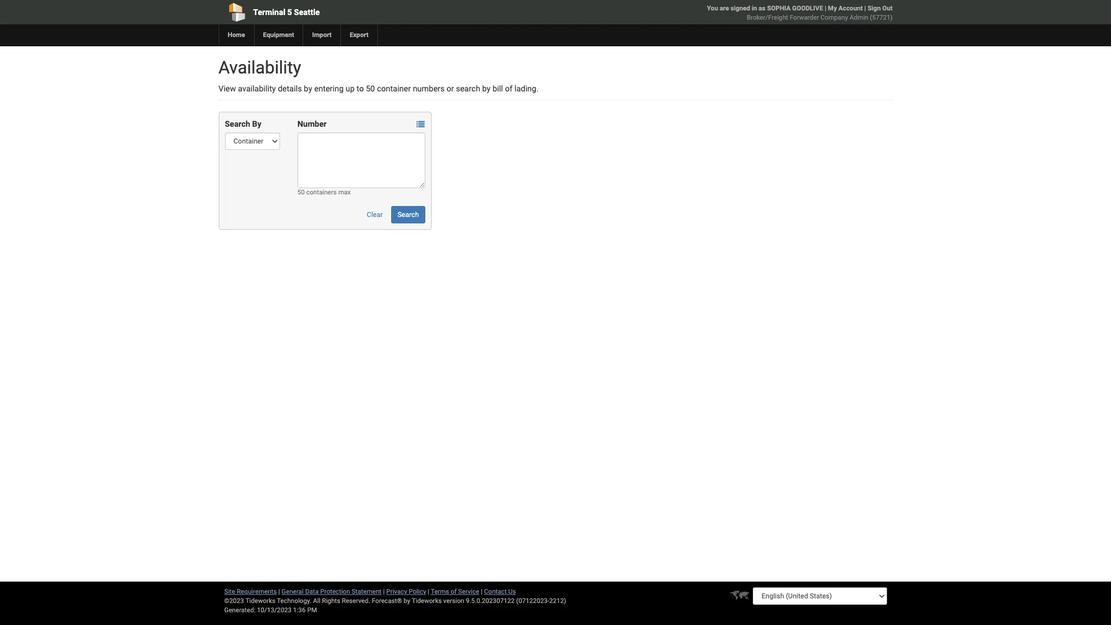 Task type: vqa. For each thing, say whether or not it's contained in the screenshot.
the info circle ICON
no



Task type: locate. For each thing, give the bounding box(es) containing it.
search by
[[225, 119, 262, 129]]

protection
[[320, 588, 350, 596]]

home
[[228, 31, 245, 39]]

0 horizontal spatial of
[[451, 588, 457, 596]]

50 left containers
[[298, 189, 305, 196]]

by left bill
[[483, 84, 491, 93]]

of up version
[[451, 588, 457, 596]]

terminal 5 seattle
[[253, 8, 320, 17]]

export
[[350, 31, 369, 39]]

1 horizontal spatial of
[[505, 84, 513, 93]]

all
[[313, 598, 321, 605]]

my account link
[[829, 5, 863, 12]]

1 vertical spatial of
[[451, 588, 457, 596]]

of inside 'site requirements | general data protection statement | privacy policy | terms of service | contact us ©2023 tideworks technology. all rights reserved. forecast® by tideworks version 9.5.0.202307122 (07122023-2212) generated: 10/13/2023 1:36 pm'
[[451, 588, 457, 596]]

tideworks
[[412, 598, 442, 605]]

1 horizontal spatial by
[[404, 598, 411, 605]]

generated:
[[224, 607, 256, 614]]

of
[[505, 84, 513, 93], [451, 588, 457, 596]]

search left by
[[225, 119, 250, 129]]

©2023 tideworks
[[224, 598, 276, 605]]

|
[[825, 5, 827, 12], [865, 5, 867, 12], [279, 588, 280, 596], [383, 588, 385, 596], [428, 588, 430, 596], [481, 588, 483, 596]]

availability
[[238, 84, 276, 93]]

site requirements link
[[224, 588, 277, 596]]

search inside button
[[398, 211, 419, 219]]

rights
[[322, 598, 340, 605]]

terminal
[[253, 8, 286, 17]]

equipment link
[[254, 24, 303, 46]]

9.5.0.202307122
[[466, 598, 515, 605]]

| left my
[[825, 5, 827, 12]]

search
[[456, 84, 481, 93]]

50
[[366, 84, 375, 93], [298, 189, 305, 196]]

forwarder
[[790, 14, 820, 21]]

5
[[288, 8, 292, 17]]

up
[[346, 84, 355, 93]]

50 right to at the left
[[366, 84, 375, 93]]

0 vertical spatial search
[[225, 119, 250, 129]]

0 horizontal spatial by
[[304, 84, 312, 93]]

2212)
[[550, 598, 567, 605]]

clear button
[[361, 206, 389, 224]]

clear
[[367, 211, 383, 219]]

or
[[447, 84, 454, 93]]

1 horizontal spatial 50
[[366, 84, 375, 93]]

1 vertical spatial search
[[398, 211, 419, 219]]

you are signed in as sophia goodlive | my account | sign out broker/freight forwarder company admin (57721)
[[707, 5, 893, 21]]

my
[[829, 5, 837, 12]]

10/13/2023
[[257, 607, 292, 614]]

version
[[444, 598, 465, 605]]

0 vertical spatial 50
[[366, 84, 375, 93]]

by
[[304, 84, 312, 93], [483, 84, 491, 93], [404, 598, 411, 605]]

search
[[225, 119, 250, 129], [398, 211, 419, 219]]

1 horizontal spatial search
[[398, 211, 419, 219]]

terms
[[431, 588, 449, 596]]

number
[[298, 119, 327, 129]]

50 containers max
[[298, 189, 351, 196]]

policy
[[409, 588, 426, 596]]

0 horizontal spatial search
[[225, 119, 250, 129]]

broker/freight
[[747, 14, 789, 21]]

search right clear
[[398, 211, 419, 219]]

Number text field
[[298, 133, 425, 188]]

admin
[[850, 14, 869, 21]]

service
[[459, 588, 480, 596]]

show list image
[[417, 121, 425, 129]]

sign
[[868, 5, 881, 12]]

| left sign
[[865, 5, 867, 12]]

export link
[[341, 24, 377, 46]]

1 vertical spatial 50
[[298, 189, 305, 196]]

as
[[759, 5, 766, 12]]

by right details
[[304, 84, 312, 93]]

of right bill
[[505, 84, 513, 93]]

search button
[[391, 206, 426, 224]]

by down privacy policy link
[[404, 598, 411, 605]]

forecast®
[[372, 598, 402, 605]]



Task type: describe. For each thing, give the bounding box(es) containing it.
requirements
[[237, 588, 277, 596]]

by inside 'site requirements | general data protection statement | privacy policy | terms of service | contact us ©2023 tideworks technology. all rights reserved. forecast® by tideworks version 9.5.0.202307122 (07122023-2212) generated: 10/13/2023 1:36 pm'
[[404, 598, 411, 605]]

us
[[509, 588, 516, 596]]

data
[[305, 588, 319, 596]]

account
[[839, 5, 863, 12]]

0 vertical spatial of
[[505, 84, 513, 93]]

details
[[278, 84, 302, 93]]

| up tideworks
[[428, 588, 430, 596]]

view availability details by entering up to 50 container numbers or search by bill of lading.
[[219, 84, 539, 93]]

site
[[224, 588, 235, 596]]

privacy
[[387, 588, 407, 596]]

lading.
[[515, 84, 539, 93]]

containers
[[306, 189, 337, 196]]

import link
[[303, 24, 341, 46]]

site requirements | general data protection statement | privacy policy | terms of service | contact us ©2023 tideworks technology. all rights reserved. forecast® by tideworks version 9.5.0.202307122 (07122023-2212) generated: 10/13/2023 1:36 pm
[[224, 588, 567, 614]]

import
[[312, 31, 332, 39]]

to
[[357, 84, 364, 93]]

0 horizontal spatial 50
[[298, 189, 305, 196]]

statement
[[352, 588, 382, 596]]

2 horizontal spatial by
[[483, 84, 491, 93]]

view
[[219, 84, 236, 93]]

max
[[339, 189, 351, 196]]

reserved.
[[342, 598, 370, 605]]

home link
[[219, 24, 254, 46]]

sophia
[[768, 5, 791, 12]]

| left the general
[[279, 588, 280, 596]]

(57721)
[[870, 14, 893, 21]]

signed
[[731, 5, 751, 12]]

contact
[[484, 588, 507, 596]]

terms of service link
[[431, 588, 480, 596]]

container
[[377, 84, 411, 93]]

| up 9.5.0.202307122
[[481, 588, 483, 596]]

technology.
[[277, 598, 312, 605]]

goodlive
[[793, 5, 824, 12]]

bill
[[493, 84, 503, 93]]

search for search
[[398, 211, 419, 219]]

privacy policy link
[[387, 588, 426, 596]]

entering
[[314, 84, 344, 93]]

you
[[707, 5, 719, 12]]

by
[[252, 119, 262, 129]]

seattle
[[294, 8, 320, 17]]

availability
[[219, 57, 301, 78]]

(07122023-
[[517, 598, 550, 605]]

out
[[883, 5, 893, 12]]

sign out link
[[868, 5, 893, 12]]

search for search by
[[225, 119, 250, 129]]

contact us link
[[484, 588, 516, 596]]

terminal 5 seattle link
[[219, 0, 490, 24]]

equipment
[[263, 31, 294, 39]]

are
[[720, 5, 729, 12]]

pm
[[307, 607, 317, 614]]

company
[[821, 14, 849, 21]]

1:36
[[293, 607, 306, 614]]

numbers
[[413, 84, 445, 93]]

| up forecast®
[[383, 588, 385, 596]]

in
[[752, 5, 758, 12]]

general
[[282, 588, 304, 596]]

general data protection statement link
[[282, 588, 382, 596]]



